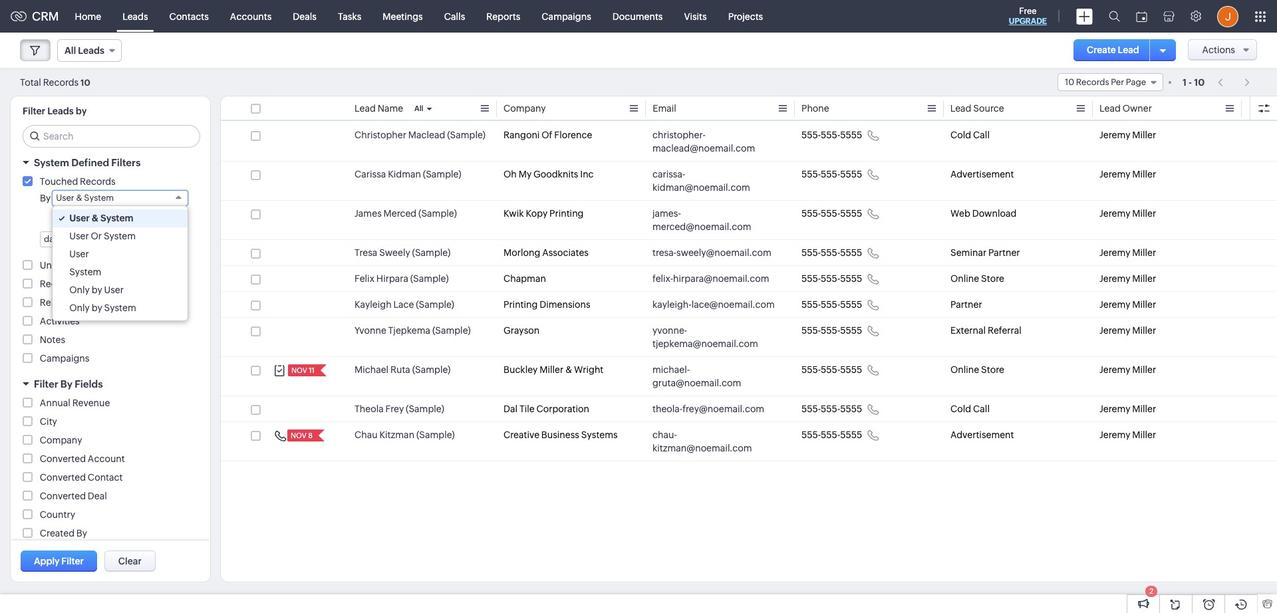 Task type: locate. For each thing, give the bounding box(es) containing it.
buckley
[[504, 365, 538, 375]]

0 horizontal spatial by
[[40, 193, 51, 204]]

user for user & system
[[69, 213, 90, 224]]

2 vertical spatial &
[[565, 365, 572, 375]]

3 555-555-5555 from the top
[[802, 208, 862, 219]]

(sample) right frey
[[406, 404, 444, 414]]

felix hirpara (sample)
[[355, 273, 449, 284]]

filter down total
[[23, 106, 45, 116]]

corporation
[[536, 404, 589, 414]]

0 vertical spatial leads
[[123, 11, 148, 22]]

only up the activities
[[69, 303, 90, 313]]

555-555-5555 for kayleigh-lace@noemail.com
[[802, 299, 862, 310]]

only up related records action
[[69, 285, 90, 295]]

5 jeremy miller from the top
[[1100, 273, 1156, 284]]

by for system
[[92, 303, 102, 313]]

merced@noemail.com
[[653, 222, 751, 232]]

3 jeremy miller from the top
[[1100, 208, 1156, 219]]

user or system
[[69, 231, 136, 241]]

free upgrade
[[1009, 6, 1047, 26]]

& up or
[[92, 213, 98, 224]]

10 up filter leads by
[[81, 78, 90, 87]]

1 vertical spatial converted
[[40, 472, 86, 483]]

2 555-555-5555 from the top
[[802, 169, 862, 180]]

5555 for felix-hirpara@noemail.com
[[840, 273, 862, 284]]

row group containing christopher maclead (sample)
[[221, 122, 1277, 462]]

calls link
[[434, 0, 476, 32]]

7 jeremy from the top
[[1100, 325, 1131, 336]]

0 horizontal spatial leads
[[47, 106, 74, 116]]

2 only from the top
[[69, 303, 90, 313]]

system up user or system option at left
[[101, 213, 133, 224]]

maclead
[[408, 130, 445, 140]]

5555 for carissa- kidman@noemail.com
[[840, 169, 862, 180]]

tasks
[[338, 11, 361, 22]]

2 online from the top
[[951, 365, 979, 375]]

& down touched records
[[76, 193, 82, 203]]

nov for chau
[[291, 432, 307, 440]]

untouched records
[[40, 260, 126, 271]]

7 5555 from the top
[[840, 325, 862, 336]]

tresa sweely (sample)
[[355, 247, 451, 258]]

9 555-555-5555 from the top
[[802, 404, 862, 414]]

& inside "option"
[[92, 213, 98, 224]]

0 horizontal spatial &
[[76, 193, 82, 203]]

(sample) right ruta
[[412, 365, 451, 375]]

jeremy miller for felix-hirpara@noemail.com
[[1100, 273, 1156, 284]]

filter up annual
[[34, 379, 58, 390]]

(sample) right sweely
[[412, 247, 451, 258]]

converted up country
[[40, 491, 86, 502]]

associates
[[542, 247, 589, 258]]

ruta
[[390, 365, 410, 375]]

deals link
[[282, 0, 327, 32]]

1 vertical spatial printing
[[504, 299, 538, 310]]

by right created
[[76, 528, 87, 539]]

store down "seminar partner"
[[981, 273, 1004, 284]]

1 vertical spatial only
[[69, 303, 90, 313]]

7 jeremy miller from the top
[[1100, 325, 1156, 336]]

business
[[541, 430, 579, 440]]

yvonne
[[355, 325, 386, 336]]

(sample) for theola frey (sample)
[[406, 404, 444, 414]]

filters
[[111, 157, 141, 168]]

0 vertical spatial online
[[951, 273, 979, 284]]

9 jeremy from the top
[[1100, 404, 1131, 414]]

1 vertical spatial store
[[981, 365, 1004, 375]]

1 vertical spatial nov
[[291, 432, 307, 440]]

6 555-555-5555 from the top
[[802, 299, 862, 310]]

create menu image
[[1076, 8, 1093, 24]]

partner up the external
[[951, 299, 982, 310]]

revenue
[[72, 398, 110, 408]]

7 555-555-5555 from the top
[[802, 325, 862, 336]]

navigation
[[1212, 73, 1257, 92]]

lead
[[1118, 45, 1139, 55], [355, 103, 376, 114], [951, 103, 972, 114], [1100, 103, 1121, 114]]

filter right apply
[[61, 556, 84, 567]]

records for related
[[75, 297, 110, 308]]

1 vertical spatial campaigns
[[40, 353, 89, 364]]

list box
[[53, 206, 188, 321]]

1 horizontal spatial printing
[[550, 208, 584, 219]]

jeremy for kayleigh-lace@noemail.com
[[1100, 299, 1131, 310]]

2 jeremy from the top
[[1100, 169, 1131, 180]]

user & system option
[[53, 210, 188, 228]]

partner
[[989, 247, 1020, 258], [951, 299, 982, 310]]

search element
[[1101, 0, 1128, 33]]

seminar partner
[[951, 247, 1020, 258]]

(sample) for carissa kidman (sample)
[[423, 169, 461, 180]]

theola
[[355, 404, 384, 414]]

system down only by user option
[[104, 303, 136, 313]]

by
[[76, 106, 87, 116], [92, 285, 102, 295], [92, 303, 102, 313]]

2 cold call from the top
[[951, 404, 990, 414]]

dal
[[504, 404, 518, 414]]

records down defined
[[80, 176, 116, 187]]

5 5555 from the top
[[840, 273, 862, 284]]

0 vertical spatial by
[[40, 193, 51, 204]]

1 call from the top
[[973, 130, 990, 140]]

1 vertical spatial company
[[40, 435, 82, 446]]

1 vertical spatial action
[[112, 297, 141, 308]]

profile element
[[1209, 0, 1247, 32]]

5555 for kayleigh-lace@noemail.com
[[840, 299, 862, 310]]

lead left name
[[355, 103, 376, 114]]

call for christopher- maclead@noemail.com
[[973, 130, 990, 140]]

2 jeremy miller from the top
[[1100, 169, 1156, 180]]

jeremy for theola-frey@noemail.com
[[1100, 404, 1131, 414]]

source
[[974, 103, 1005, 114]]

1 vertical spatial cold
[[951, 404, 971, 414]]

user option
[[53, 245, 188, 263]]

(sample) for yvonne tjepkema (sample)
[[432, 325, 471, 336]]

kayleigh lace (sample)
[[355, 299, 454, 310]]

10 right -
[[1194, 77, 1205, 87]]

2 vertical spatial filter
[[61, 556, 84, 567]]

carissa- kidman@noemail.com link
[[653, 168, 775, 194]]

jeremy miller for james- merced@noemail.com
[[1100, 208, 1156, 219]]

0 vertical spatial call
[[973, 130, 990, 140]]

4 5555 from the top
[[840, 247, 862, 258]]

action
[[73, 279, 102, 289], [112, 297, 141, 308]]

1 horizontal spatial campaigns
[[542, 11, 591, 22]]

only inside 'option'
[[69, 303, 90, 313]]

0 vertical spatial campaigns
[[542, 11, 591, 22]]

user inside "option"
[[69, 213, 90, 224]]

2 call from the top
[[973, 404, 990, 414]]

annual
[[40, 398, 70, 408]]

by inside dropdown button
[[60, 379, 72, 390]]

(sample) right kitzman
[[416, 430, 455, 440]]

1 vertical spatial by
[[92, 285, 102, 295]]

yvonne tjepkema (sample) link
[[355, 324, 471, 337]]

lead left source
[[951, 103, 972, 114]]

by down touched
[[40, 193, 51, 204]]

& inside row group
[[565, 365, 572, 375]]

user up untouched records
[[69, 249, 89, 259]]

1 555-555-5555 from the top
[[802, 130, 862, 140]]

4 555-555-5555 from the top
[[802, 247, 862, 258]]

lead for lead name
[[355, 103, 376, 114]]

1 horizontal spatial &
[[92, 213, 98, 224]]

create lead
[[1087, 45, 1139, 55]]

2 horizontal spatial &
[[565, 365, 572, 375]]

records down only by user
[[75, 297, 110, 308]]

user inside by user & system
[[56, 193, 74, 203]]

10 for 1 - 10
[[1194, 77, 1205, 87]]

1 vertical spatial filter
[[34, 379, 58, 390]]

0 vertical spatial company
[[504, 103, 546, 114]]

jeremy for christopher- maclead@noemail.com
[[1100, 130, 1131, 140]]

2 converted from the top
[[40, 472, 86, 483]]

(sample) right maclead
[[447, 130, 486, 140]]

(sample) right lace
[[416, 299, 454, 310]]

tresa sweely (sample) link
[[355, 246, 451, 259]]

email
[[653, 103, 676, 114]]

tresa
[[355, 247, 377, 258]]

only for only by system
[[69, 303, 90, 313]]

system inside by user & system
[[84, 193, 114, 203]]

yvonne-
[[653, 325, 687, 336]]

0 vertical spatial action
[[73, 279, 102, 289]]

record
[[40, 279, 71, 289]]

lead inside button
[[1118, 45, 1139, 55]]

nov 11 link
[[288, 365, 316, 377]]

chau- kitzman@noemail.com link
[[653, 428, 775, 455]]

online down the external
[[951, 365, 979, 375]]

by up annual revenue
[[60, 379, 72, 390]]

system inside "option"
[[101, 213, 133, 224]]

campaigns down notes
[[40, 353, 89, 364]]

phone
[[802, 103, 829, 114]]

1 only from the top
[[69, 285, 90, 295]]

kayleigh lace (sample) link
[[355, 298, 454, 311]]

records up filter leads by
[[43, 77, 79, 87]]

1 vertical spatial online store
[[951, 365, 1004, 375]]

morlong associates
[[504, 247, 589, 258]]

(sample) right merced
[[418, 208, 457, 219]]

1 vertical spatial call
[[973, 404, 990, 414]]

2 vertical spatial by
[[92, 303, 102, 313]]

converted for converted deal
[[40, 491, 86, 502]]

9 jeremy miller from the top
[[1100, 404, 1156, 414]]

2 5555 from the top
[[840, 169, 862, 180]]

filter
[[23, 106, 45, 116], [34, 379, 58, 390], [61, 556, 84, 567]]

yvonne tjepkema (sample)
[[355, 325, 471, 336]]

home link
[[64, 0, 112, 32]]

related
[[40, 297, 73, 308]]

miller
[[1132, 130, 1156, 140], [1132, 169, 1156, 180], [1132, 208, 1156, 219], [1132, 247, 1156, 258], [1132, 273, 1156, 284], [1132, 299, 1156, 310], [1132, 325, 1156, 336], [540, 365, 564, 375], [1132, 365, 1156, 375], [1132, 404, 1156, 414], [1132, 430, 1156, 440]]

(sample) right tjepkema
[[432, 325, 471, 336]]

reports link
[[476, 0, 531, 32]]

online store down external referral at bottom right
[[951, 365, 1004, 375]]

by inside the only by system 'option'
[[92, 303, 102, 313]]

jeremy for carissa- kidman@noemail.com
[[1100, 169, 1131, 180]]

oh
[[504, 169, 517, 180]]

0 vertical spatial cold call
[[951, 130, 990, 140]]

None text field
[[124, 212, 148, 226]]

wright
[[574, 365, 604, 375]]

action up related records action
[[73, 279, 102, 289]]

10 for total records 10
[[81, 78, 90, 87]]

0 vertical spatial store
[[981, 273, 1004, 284]]

company up rangoni
[[504, 103, 546, 114]]

jeremy for yvonne- tjepkema@noemail.com
[[1100, 325, 1131, 336]]

by down only by user
[[92, 303, 102, 313]]

user left or
[[69, 231, 89, 241]]

converted for converted account
[[40, 454, 86, 464]]

(sample) for james merced (sample)
[[418, 208, 457, 219]]

owner
[[1123, 103, 1152, 114]]

5555 for tresa-sweely@noemail.com
[[840, 247, 862, 258]]

555-555-5555 for tresa-sweely@noemail.com
[[802, 247, 862, 258]]

system up record action
[[69, 267, 101, 277]]

buckley miller & wright
[[504, 365, 604, 375]]

user & system
[[69, 213, 133, 224]]

1 vertical spatial online
[[951, 365, 979, 375]]

action down system option
[[112, 297, 141, 308]]

555-555-5555 for carissa- kidman@noemail.com
[[802, 169, 862, 180]]

4 jeremy miller from the top
[[1100, 247, 1156, 258]]

1 vertical spatial leads
[[47, 106, 74, 116]]

& left wright on the bottom left of the page
[[565, 365, 572, 375]]

miller for carissa- kidman@noemail.com
[[1132, 169, 1156, 180]]

5 jeremy from the top
[[1100, 273, 1131, 284]]

0 vertical spatial online store
[[951, 273, 1004, 284]]

0 vertical spatial cold
[[951, 130, 971, 140]]

leads link
[[112, 0, 159, 32]]

4 jeremy from the top
[[1100, 247, 1131, 258]]

campaigns right reports "link"
[[542, 11, 591, 22]]

system up touched
[[34, 157, 69, 168]]

0 vertical spatial advertisement
[[951, 169, 1014, 180]]

3 jeremy from the top
[[1100, 208, 1131, 219]]

only by system option
[[53, 299, 188, 317]]

yvonne- tjepkema@noemail.com link
[[653, 324, 775, 351]]

maclead@noemail.com
[[653, 143, 755, 154]]

only
[[69, 285, 90, 295], [69, 303, 90, 313]]

2 vertical spatial converted
[[40, 491, 86, 502]]

0 vertical spatial &
[[76, 193, 82, 203]]

kwik kopy printing
[[504, 208, 584, 219]]

theola-frey@noemail.com link
[[653, 402, 765, 416]]

referral
[[988, 325, 1022, 336]]

(sample) for tresa sweely (sample)
[[412, 247, 451, 258]]

555-555-5555 for christopher- maclead@noemail.com
[[802, 130, 862, 140]]

10 inside total records 10
[[81, 78, 90, 87]]

filter inside filter by fields dropdown button
[[34, 379, 58, 390]]

1 jeremy from the top
[[1100, 130, 1131, 140]]

company down "city"
[[40, 435, 82, 446]]

1 horizontal spatial by
[[60, 379, 72, 390]]

8 jeremy from the top
[[1100, 365, 1131, 375]]

kayleigh-lace@noemail.com link
[[653, 298, 775, 311]]

by for user
[[92, 285, 102, 295]]

records for touched
[[80, 176, 116, 187]]

(sample) up kayleigh lace (sample) link
[[410, 273, 449, 284]]

james-
[[653, 208, 681, 219]]

only inside option
[[69, 285, 90, 295]]

1 horizontal spatial 10
[[1194, 77, 1205, 87]]

system up user & system
[[84, 193, 114, 203]]

converted up converted contact
[[40, 454, 86, 464]]

5555 for christopher- maclead@noemail.com
[[840, 130, 862, 140]]

& for buckley
[[565, 365, 572, 375]]

online store down "seminar partner"
[[951, 273, 1004, 284]]

cold call
[[951, 130, 990, 140], [951, 404, 990, 414]]

records up only by user
[[90, 260, 126, 271]]

1 vertical spatial advertisement
[[951, 430, 1014, 440]]

james
[[355, 208, 382, 219]]

(sample) for christopher maclead (sample)
[[447, 130, 486, 140]]

0 horizontal spatial campaigns
[[40, 353, 89, 364]]

1 vertical spatial cold call
[[951, 404, 990, 414]]

tasks link
[[327, 0, 372, 32]]

jeremy for tresa-sweely@noemail.com
[[1100, 247, 1131, 258]]

tjepkema
[[388, 325, 430, 336]]

555-555-5555 for yvonne- tjepkema@noemail.com
[[802, 325, 862, 336]]

all
[[414, 104, 424, 112]]

calendar image
[[1136, 11, 1148, 22]]

3 5555 from the top
[[840, 208, 862, 219]]

by inside only by user option
[[92, 285, 102, 295]]

search image
[[1109, 11, 1120, 22]]

5 555-555-5555 from the top
[[802, 273, 862, 284]]

partner right seminar
[[989, 247, 1020, 258]]

felix hirpara (sample) link
[[355, 272, 449, 285]]

felix-hirpara@noemail.com link
[[653, 272, 769, 285]]

calls
[[444, 11, 465, 22]]

converted up converted deal
[[40, 472, 86, 483]]

system down user & system "option"
[[104, 231, 136, 241]]

tresa-sweely@noemail.com
[[653, 247, 772, 258]]

miller for james- merced@noemail.com
[[1132, 208, 1156, 219]]

contacts
[[169, 11, 209, 22]]

1 cold from the top
[[951, 130, 971, 140]]

0 horizontal spatial company
[[40, 435, 82, 446]]

cold
[[951, 130, 971, 140], [951, 404, 971, 414]]

9 5555 from the top
[[840, 404, 862, 414]]

1 converted from the top
[[40, 454, 86, 464]]

3 converted from the top
[[40, 491, 86, 502]]

printing up grayson
[[504, 299, 538, 310]]

1 cold call from the top
[[951, 130, 990, 140]]

0 vertical spatial nov
[[291, 367, 307, 375]]

5555 for yvonne- tjepkema@noemail.com
[[840, 325, 862, 336]]

1 jeremy miller from the top
[[1100, 130, 1156, 140]]

printing right the kopy
[[550, 208, 584, 219]]

1 vertical spatial partner
[[951, 299, 982, 310]]

User & System field
[[52, 190, 188, 206]]

nov left 11
[[291, 367, 307, 375]]

jeremy miller for yvonne- tjepkema@noemail.com
[[1100, 325, 1156, 336]]

user down by user & system
[[69, 213, 90, 224]]

miller for theola-frey@noemail.com
[[1132, 404, 1156, 414]]

by up related records action
[[92, 285, 102, 295]]

jeremy miller for christopher- maclead@noemail.com
[[1100, 130, 1156, 140]]

0 horizontal spatial 10
[[81, 78, 90, 87]]

8 5555 from the top
[[840, 365, 862, 375]]

nov left the 8
[[291, 432, 307, 440]]

lace@noemail.com
[[692, 299, 775, 310]]

0 vertical spatial partner
[[989, 247, 1020, 258]]

lead right create
[[1118, 45, 1139, 55]]

& inside by user & system
[[76, 193, 82, 203]]

0 horizontal spatial partner
[[951, 299, 982, 310]]

2 horizontal spatial by
[[76, 528, 87, 539]]

0 vertical spatial filter
[[23, 106, 45, 116]]

records for untouched
[[90, 260, 126, 271]]

0 vertical spatial converted
[[40, 454, 86, 464]]

lead left owner
[[1100, 103, 1121, 114]]

jeremy miller for kayleigh-lace@noemail.com
[[1100, 299, 1156, 310]]

jeremy miller
[[1100, 130, 1156, 140], [1100, 169, 1156, 180], [1100, 208, 1156, 219], [1100, 247, 1156, 258], [1100, 273, 1156, 284], [1100, 299, 1156, 310], [1100, 325, 1156, 336], [1100, 365, 1156, 375], [1100, 404, 1156, 414], [1100, 430, 1156, 440]]

leads down total records 10
[[47, 106, 74, 116]]

visits
[[684, 11, 707, 22]]

0 vertical spatial only
[[69, 285, 90, 295]]

1 vertical spatial by
[[60, 379, 72, 390]]

user down touched
[[56, 193, 74, 203]]

jeremy for james- merced@noemail.com
[[1100, 208, 1131, 219]]

store down external referral at bottom right
[[981, 365, 1004, 375]]

10 555-555-5555 from the top
[[802, 430, 862, 440]]

2 vertical spatial by
[[76, 528, 87, 539]]

leads right home 'link'
[[123, 11, 148, 22]]

6 5555 from the top
[[840, 299, 862, 310]]

1 5555 from the top
[[840, 130, 862, 140]]

(sample) right kidman
[[423, 169, 461, 180]]

upgrade
[[1009, 17, 1047, 26]]

by down total records 10
[[76, 106, 87, 116]]

account
[[88, 454, 125, 464]]

dal tile corporation
[[504, 404, 589, 414]]

row group
[[221, 122, 1277, 462]]

or
[[91, 231, 102, 241]]

crm
[[32, 9, 59, 23]]

0 vertical spatial printing
[[550, 208, 584, 219]]

converted for converted contact
[[40, 472, 86, 483]]

clear
[[118, 556, 142, 567]]

1 horizontal spatial leads
[[123, 11, 148, 22]]

6 jeremy miller from the top
[[1100, 299, 1156, 310]]

dimensions
[[540, 299, 591, 310]]

6 jeremy from the top
[[1100, 299, 1131, 310]]

kayleigh
[[355, 299, 392, 310]]

online down seminar
[[951, 273, 979, 284]]

1 vertical spatial &
[[92, 213, 98, 224]]

2 cold from the top
[[951, 404, 971, 414]]

system inside 'option'
[[104, 303, 136, 313]]

& for by
[[76, 193, 82, 203]]

carissa-
[[653, 169, 685, 180]]



Task type: describe. For each thing, give the bounding box(es) containing it.
miller for yvonne- tjepkema@noemail.com
[[1132, 325, 1156, 336]]

user down system option
[[104, 285, 124, 295]]

converted deal
[[40, 491, 107, 502]]

-
[[1189, 77, 1192, 87]]

city
[[40, 416, 57, 427]]

filter by fields
[[34, 379, 103, 390]]

10 5555 from the top
[[840, 430, 862, 440]]

fields
[[75, 379, 103, 390]]

crm link
[[11, 9, 59, 23]]

christopher- maclead@noemail.com
[[653, 130, 755, 154]]

deal
[[88, 491, 107, 502]]

1 horizontal spatial action
[[112, 297, 141, 308]]

profile image
[[1217, 6, 1239, 27]]

printing dimensions
[[504, 299, 591, 310]]

0 vertical spatial by
[[76, 106, 87, 116]]

system defined filters button
[[11, 151, 210, 174]]

cold for theola-frey@noemail.com
[[951, 404, 971, 414]]

records for total
[[43, 77, 79, 87]]

accounts
[[230, 11, 272, 22]]

chapman
[[504, 273, 546, 284]]

christopher maclead (sample)
[[355, 130, 486, 140]]

create menu element
[[1068, 0, 1101, 32]]

555-555-5555 for james- merced@noemail.com
[[802, 208, 862, 219]]

contact
[[88, 472, 123, 483]]

total records 10
[[20, 77, 90, 87]]

only by user option
[[53, 281, 188, 299]]

converted contact
[[40, 472, 123, 483]]

rangoni of florence
[[504, 130, 592, 140]]

seminar
[[951, 247, 987, 258]]

oh my goodknits inc
[[504, 169, 594, 180]]

james merced (sample)
[[355, 208, 457, 219]]

nov 8
[[291, 432, 313, 440]]

web
[[951, 208, 970, 219]]

touched
[[40, 176, 78, 187]]

1
[[1183, 77, 1187, 87]]

call for theola-frey@noemail.com
[[973, 404, 990, 414]]

only for only by user
[[69, 285, 90, 295]]

christopher-
[[653, 130, 706, 140]]

systems
[[581, 430, 618, 440]]

james merced (sample) link
[[355, 207, 457, 220]]

jeremy miller for theola-frey@noemail.com
[[1100, 404, 1156, 414]]

kwik
[[504, 208, 524, 219]]

(sample) for kayleigh lace (sample)
[[416, 299, 454, 310]]

sweely
[[379, 247, 410, 258]]

miller for tresa-sweely@noemail.com
[[1132, 247, 1156, 258]]

only by system
[[69, 303, 136, 313]]

miller for christopher- maclead@noemail.com
[[1132, 130, 1156, 140]]

chau
[[355, 430, 378, 440]]

lead source
[[951, 103, 1005, 114]]

felix-
[[653, 273, 673, 284]]

10 jeremy from the top
[[1100, 430, 1131, 440]]

michael
[[355, 365, 389, 375]]

by for created
[[76, 528, 87, 539]]

kidman@noemail.com
[[653, 182, 750, 193]]

system option
[[53, 263, 188, 281]]

Search text field
[[23, 126, 200, 147]]

theola frey (sample)
[[355, 404, 444, 414]]

filter inside apply filter button
[[61, 556, 84, 567]]

michael ruta (sample)
[[355, 365, 451, 375]]

web download
[[951, 208, 1017, 219]]

2 store from the top
[[981, 365, 1004, 375]]

apply filter
[[34, 556, 84, 567]]

1 store from the top
[[981, 273, 1004, 284]]

visits link
[[674, 0, 718, 32]]

1 online from the top
[[951, 273, 979, 284]]

miller for kayleigh-lace@noemail.com
[[1132, 299, 1156, 310]]

hirpara@noemail.com
[[673, 273, 769, 284]]

11
[[309, 367, 315, 375]]

8
[[308, 432, 313, 440]]

555-555-5555 for theola-frey@noemail.com
[[802, 404, 862, 414]]

documents link
[[602, 0, 674, 32]]

kopy
[[526, 208, 548, 219]]

filter by fields button
[[11, 373, 210, 396]]

deals
[[293, 11, 317, 22]]

creative business systems
[[504, 430, 618, 440]]

lead for lead owner
[[1100, 103, 1121, 114]]

theola-frey@noemail.com
[[653, 404, 765, 414]]

documents
[[613, 11, 663, 22]]

christopher maclead (sample) link
[[355, 128, 486, 142]]

cold for christopher- maclead@noemail.com
[[951, 130, 971, 140]]

my
[[519, 169, 532, 180]]

james- merced@noemail.com link
[[653, 207, 775, 234]]

1 horizontal spatial company
[[504, 103, 546, 114]]

home
[[75, 11, 101, 22]]

christopher
[[355, 130, 406, 140]]

user for user
[[69, 249, 89, 259]]

5555 for theola-frey@noemail.com
[[840, 404, 862, 414]]

grayson
[[504, 325, 540, 336]]

5555 for james- merced@noemail.com
[[840, 208, 862, 219]]

1 online store from the top
[[951, 273, 1004, 284]]

campaigns link
[[531, 0, 602, 32]]

1 horizontal spatial partner
[[989, 247, 1020, 258]]

system inside dropdown button
[[34, 157, 69, 168]]

record action
[[40, 279, 102, 289]]

christopher- maclead@noemail.com link
[[653, 128, 775, 155]]

inc
[[580, 169, 594, 180]]

1 advertisement from the top
[[951, 169, 1014, 180]]

kayleigh-
[[653, 299, 692, 310]]

list box containing user & system
[[53, 206, 188, 321]]

filter for filter by fields
[[34, 379, 58, 390]]

user or system option
[[53, 228, 188, 245]]

jeremy miller for tresa-sweely@noemail.com
[[1100, 247, 1156, 258]]

lead owner
[[1100, 103, 1152, 114]]

10 jeremy miller from the top
[[1100, 430, 1156, 440]]

creative
[[504, 430, 540, 440]]

0 horizontal spatial printing
[[504, 299, 538, 310]]

8 555-555-5555 from the top
[[802, 365, 862, 375]]

by for filter
[[60, 379, 72, 390]]

contacts link
[[159, 0, 219, 32]]

nov for michael
[[291, 367, 307, 375]]

555-555-5555 for felix-hirpara@noemail.com
[[802, 273, 862, 284]]

country
[[40, 510, 75, 520]]

2 advertisement from the top
[[951, 430, 1014, 440]]

(sample) for felix hirpara (sample)
[[410, 273, 449, 284]]

lead for lead source
[[951, 103, 972, 114]]

jeremy for felix-hirpara@noemail.com
[[1100, 273, 1131, 284]]

0 horizontal spatial action
[[73, 279, 102, 289]]

miller for felix-hirpara@noemail.com
[[1132, 273, 1156, 284]]

(sample) for michael ruta (sample)
[[412, 365, 451, 375]]

florence
[[554, 130, 592, 140]]

only by user
[[69, 285, 124, 295]]

filter for filter leads by
[[23, 106, 45, 116]]

user for user or system
[[69, 231, 89, 241]]

2 online store from the top
[[951, 365, 1004, 375]]

create lead button
[[1074, 39, 1153, 61]]

kayleigh-lace@noemail.com
[[653, 299, 775, 310]]

(sample) for chau kitzman (sample)
[[416, 430, 455, 440]]

related records action
[[40, 297, 141, 308]]

jeremy miller for carissa- kidman@noemail.com
[[1100, 169, 1156, 180]]

carissa kidman (sample) link
[[355, 168, 461, 181]]

1 - 10
[[1183, 77, 1205, 87]]

tresa-
[[653, 247, 677, 258]]

felix
[[355, 273, 375, 284]]

cold call for christopher- maclead@noemail.com
[[951, 130, 990, 140]]

8 jeremy miller from the top
[[1100, 365, 1156, 375]]

chau kitzman (sample) link
[[355, 428, 455, 442]]

cold call for theola-frey@noemail.com
[[951, 404, 990, 414]]



Task type: vqa. For each thing, say whether or not it's contained in the screenshot.
-None- inside the field
no



